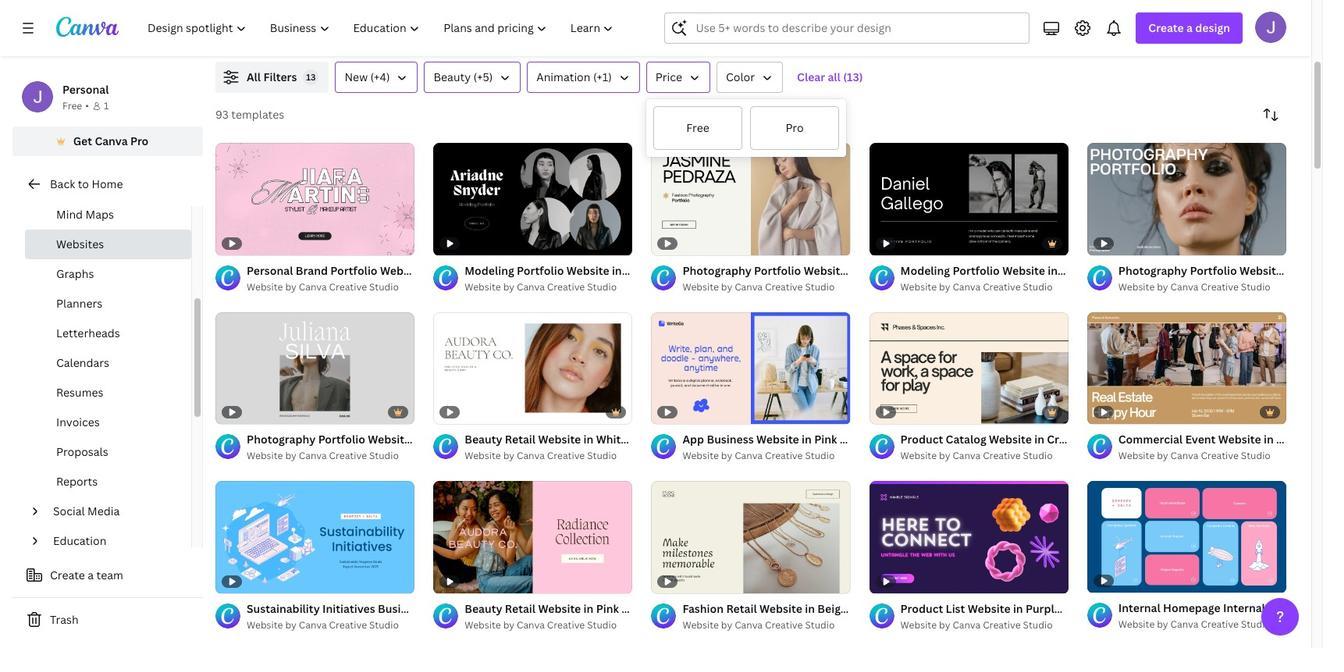Task type: describe. For each thing, give the bounding box(es) containing it.
by inside the beauty retail website in pink and cream colorful blocks style website by canva creative studio
[[503, 618, 515, 631]]

trash link
[[12, 604, 203, 636]]

media
[[87, 504, 120, 518]]

grey for simple
[[653, 432, 678, 447]]

social media
[[53, 504, 120, 518]]

creative inside product catalog website in cream black warm & modern style website by canva creative studio
[[983, 449, 1021, 462]]

and for beige
[[850, 601, 870, 616]]

93
[[215, 107, 229, 122]]

color
[[726, 69, 755, 84]]

studio inside the fashion retail website in beige and grey organic warm style website by canva creative studio
[[805, 618, 835, 631]]

beauty retail website in pink and cream colorful blocks style website by canva creative studio
[[465, 601, 793, 631]]

back to home link
[[12, 169, 203, 200]]

studio inside the beauty retail website in pink and cream colorful blocks style website by canva creative studio
[[587, 618, 617, 631]]

jacob simon image
[[1256, 12, 1287, 43]]

beauty (+5)
[[434, 69, 493, 84]]

free button
[[653, 105, 743, 151]]

back to home
[[50, 176, 123, 191]]

beauty (+5) button
[[424, 62, 521, 93]]

studio inside beauty retail website in white and grey simple light style website by canva creative studio
[[587, 449, 617, 462]]

3d
[[1164, 601, 1179, 616]]

resumes
[[56, 385, 103, 400]]

warm inside product catalog website in cream black warm & modern style website by canva creative studio
[[1116, 432, 1147, 447]]

free for free
[[687, 120, 710, 135]]

planners link
[[25, 289, 191, 319]]

design
[[1196, 20, 1231, 35]]

grey for organic
[[872, 601, 898, 616]]

filters
[[263, 69, 297, 84]]

pro inside "button"
[[786, 120, 804, 135]]

1
[[104, 99, 109, 112]]

create for create a team
[[50, 568, 85, 582]]

beauty for beauty (+5)
[[434, 69, 471, 84]]

product catalog website in cream black warm & modern style link
[[901, 431, 1231, 448]]

price
[[656, 69, 682, 84]]

canva inside the beauty retail website in pink and cream colorful blocks style website by canva creative studio
[[517, 618, 545, 631]]

(+5)
[[474, 69, 493, 84]]

style for product catalog website in cream black warm & modern style
[[1204, 432, 1231, 447]]

clear all (13)
[[797, 69, 863, 84]]

cream inside the beauty retail website in pink and cream colorful blocks style website by canva creative studio
[[644, 601, 679, 616]]

letterheads link
[[25, 319, 191, 348]]

style for beauty retail website in white and grey simple light style
[[749, 432, 776, 447]]

modern
[[1160, 432, 1201, 447]]

education link
[[47, 526, 182, 556]]

simple
[[680, 432, 717, 447]]

product list website in purple pink yellow tactile 3d style link
[[901, 600, 1209, 617]]

cream inside product catalog website in cream black warm & modern style website by canva creative studio
[[1047, 432, 1082, 447]]

get canva pro button
[[12, 126, 203, 156]]

catalog
[[946, 432, 987, 447]]

canva inside beauty retail website in white and grey simple light style website by canva creative studio
[[517, 449, 545, 462]]

new (+4)
[[345, 69, 390, 84]]

a for team
[[88, 568, 94, 582]]

light
[[720, 432, 747, 447]]

style for fashion retail website in beige and grey organic warm style
[[977, 601, 1005, 616]]

mind maps link
[[25, 200, 191, 230]]

proposals
[[56, 444, 108, 459]]

beauty retail website in white and grey simple light style link
[[465, 431, 776, 448]]

(+1)
[[593, 69, 612, 84]]

personal
[[62, 82, 109, 97]]

social media link
[[47, 497, 182, 526]]

proposals link
[[25, 437, 191, 467]]

•
[[85, 99, 89, 112]]

fashion
[[683, 601, 724, 616]]

canva inside button
[[95, 134, 128, 148]]

pro button
[[750, 105, 840, 151]]

Sort by button
[[1256, 99, 1287, 130]]

creative inside product list website in purple pink yellow tactile 3d style website by canva creative studio
[[983, 618, 1021, 631]]

create a team
[[50, 568, 123, 582]]

yellow
[[1089, 601, 1124, 616]]

pink inside product list website in purple pink yellow tactile 3d style website by canva creative studio
[[1064, 601, 1086, 616]]

in for white
[[584, 432, 594, 447]]

in for beige
[[805, 601, 815, 616]]

blocks
[[728, 601, 763, 616]]

by inside the fashion retail website in beige and grey organic warm style website by canva creative studio
[[721, 618, 733, 631]]

13
[[306, 71, 316, 83]]

all filters
[[247, 69, 297, 84]]

animation (+1) button
[[527, 62, 640, 93]]

beauty retail website in white and grey simple light style website by canva creative studio
[[465, 432, 776, 462]]

social
[[53, 504, 85, 518]]

black
[[1085, 432, 1114, 447]]

templates
[[231, 107, 284, 122]]

beige
[[818, 601, 847, 616]]

purple
[[1026, 601, 1061, 616]]

mind
[[56, 207, 83, 222]]

animation
[[537, 69, 591, 84]]

calendars link
[[25, 348, 191, 378]]

get
[[73, 134, 92, 148]]

organic
[[900, 601, 941, 616]]

graphs
[[56, 266, 94, 281]]

invoices
[[56, 415, 100, 429]]

create a team button
[[12, 560, 203, 591]]

tactile
[[1126, 601, 1162, 616]]

&
[[1150, 432, 1157, 447]]

creative inside the fashion retail website in beige and grey organic warm style website by canva creative studio
[[765, 618, 803, 631]]

fashion retail website in beige and grey organic warm style link
[[683, 600, 1005, 617]]



Task type: locate. For each thing, give the bounding box(es) containing it.
in
[[584, 432, 594, 447], [1035, 432, 1045, 447], [584, 601, 594, 616], [805, 601, 815, 616], [1013, 601, 1023, 616]]

graphs link
[[25, 259, 191, 289]]

pink inside the beauty retail website in pink and cream colorful blocks style website by canva creative studio
[[596, 601, 619, 616]]

and right the white
[[630, 432, 650, 447]]

1 horizontal spatial free
[[687, 120, 710, 135]]

1 product from the top
[[901, 432, 943, 447]]

retail
[[505, 432, 536, 447], [505, 601, 536, 616], [726, 601, 757, 616]]

0 horizontal spatial cream
[[644, 601, 679, 616]]

93 templates
[[215, 107, 284, 122]]

0 vertical spatial product
[[901, 432, 943, 447]]

a left team
[[88, 568, 94, 582]]

back
[[50, 176, 75, 191]]

beauty
[[434, 69, 471, 84], [465, 432, 502, 447], [465, 601, 502, 616]]

1 horizontal spatial pink
[[1064, 601, 1086, 616]]

beauty inside the beauty retail website in pink and cream colorful blocks style website by canva creative studio
[[465, 601, 502, 616]]

free down price button
[[687, 120, 710, 135]]

a inside create a team button
[[88, 568, 94, 582]]

beauty inside beauty (+5) button
[[434, 69, 471, 84]]

1 vertical spatial beauty
[[465, 432, 502, 447]]

0 horizontal spatial free
[[62, 99, 82, 112]]

resumes link
[[25, 378, 191, 408]]

education
[[53, 533, 106, 548]]

websites
[[56, 237, 104, 251]]

None search field
[[665, 12, 1030, 44]]

and
[[630, 432, 650, 447], [622, 601, 642, 616], [850, 601, 870, 616]]

create
[[1149, 20, 1184, 35], [50, 568, 85, 582]]

get canva pro
[[73, 134, 149, 148]]

retail for fashion retail website in beige and grey organic warm style
[[726, 601, 757, 616]]

clear all (13) button
[[789, 62, 871, 93]]

and right "beige"
[[850, 601, 870, 616]]

1 vertical spatial product
[[901, 601, 943, 616]]

mind maps
[[56, 207, 114, 222]]

by
[[285, 280, 297, 293], [503, 280, 515, 293], [721, 280, 733, 293], [939, 280, 951, 293], [1157, 280, 1169, 293], [285, 449, 297, 462], [503, 449, 515, 462], [721, 449, 733, 462], [939, 449, 951, 462], [1157, 449, 1169, 462], [1157, 618, 1169, 631], [285, 618, 297, 631], [503, 618, 515, 631], [721, 618, 733, 631], [939, 618, 951, 631]]

0 vertical spatial warm
[[1116, 432, 1147, 447]]

trash
[[50, 612, 79, 627]]

and for pink
[[622, 601, 642, 616]]

1 pink from the left
[[596, 601, 619, 616]]

studio inside product list website in purple pink yellow tactile 3d style website by canva creative studio
[[1023, 618, 1053, 631]]

retail for beauty retail website in pink and cream colorful blocks style
[[505, 601, 536, 616]]

create down education
[[50, 568, 85, 582]]

in inside product catalog website in cream black warm & modern style website by canva creative studio
[[1035, 432, 1045, 447]]

warm inside the fashion retail website in beige and grey organic warm style website by canva creative studio
[[944, 601, 975, 616]]

by inside product catalog website in cream black warm & modern style website by canva creative studio
[[939, 449, 951, 462]]

0 horizontal spatial pro
[[130, 134, 149, 148]]

and inside the beauty retail website in pink and cream colorful blocks style website by canva creative studio
[[622, 601, 642, 616]]

top level navigation element
[[137, 12, 627, 44]]

product for product catalog website in cream black warm & modern style
[[901, 432, 943, 447]]

studio inside product catalog website in cream black warm & modern style website by canva creative studio
[[1023, 449, 1053, 462]]

grey inside beauty retail website in white and grey simple light style website by canva creative studio
[[653, 432, 678, 447]]

planners
[[56, 296, 102, 311]]

and inside beauty retail website in white and grey simple light style website by canva creative studio
[[630, 432, 650, 447]]

style for beauty retail website in pink and cream colorful blocks style
[[766, 601, 793, 616]]

create a design button
[[1136, 12, 1243, 44]]

beauty for beauty retail website in white and grey simple light style website by canva creative studio
[[465, 432, 502, 447]]

1 horizontal spatial create
[[1149, 20, 1184, 35]]

warm
[[1116, 432, 1147, 447], [944, 601, 975, 616]]

clear
[[797, 69, 825, 84]]

1 vertical spatial a
[[88, 568, 94, 582]]

0 vertical spatial beauty
[[434, 69, 471, 84]]

1 vertical spatial grey
[[872, 601, 898, 616]]

maps
[[85, 207, 114, 222]]

style right 'list'
[[977, 601, 1005, 616]]

style right light
[[749, 432, 776, 447]]

and inside the fashion retail website in beige and grey organic warm style website by canva creative studio
[[850, 601, 870, 616]]

new (+4) button
[[335, 62, 418, 93]]

creative inside beauty retail website in white and grey simple light style website by canva creative studio
[[547, 449, 585, 462]]

cream
[[1047, 432, 1082, 447], [644, 601, 679, 616]]

product list website in purple pink yellow tactile 3d style website by canva creative studio
[[901, 601, 1209, 631]]

team
[[96, 568, 123, 582]]

product
[[901, 432, 943, 447], [901, 601, 943, 616]]

retail inside beauty retail website in white and grey simple light style website by canva creative studio
[[505, 432, 536, 447]]

style for product list website in purple pink yellow tactile 3d style
[[1182, 601, 1209, 616]]

retail inside the beauty retail website in pink and cream colorful blocks style website by canva creative studio
[[505, 601, 536, 616]]

free inside free button
[[687, 120, 710, 135]]

0 vertical spatial free
[[62, 99, 82, 112]]

colorful
[[682, 601, 725, 616]]

in inside beauty retail website in white and grey simple light style website by canva creative studio
[[584, 432, 594, 447]]

warm right organic
[[944, 601, 975, 616]]

creative
[[329, 280, 367, 293], [547, 280, 585, 293], [765, 280, 803, 293], [983, 280, 1021, 293], [1201, 280, 1239, 293], [329, 449, 367, 462], [547, 449, 585, 462], [765, 449, 803, 462], [983, 449, 1021, 462], [1201, 449, 1239, 462], [1201, 618, 1239, 631], [329, 618, 367, 631], [547, 618, 585, 631], [765, 618, 803, 631], [983, 618, 1021, 631]]

style right the 3d
[[1182, 601, 1209, 616]]

in inside product list website in purple pink yellow tactile 3d style website by canva creative studio
[[1013, 601, 1023, 616]]

(13)
[[843, 69, 863, 84]]

canva inside product catalog website in cream black warm & modern style website by canva creative studio
[[953, 449, 981, 462]]

13 filter options selected element
[[303, 69, 319, 85]]

new
[[345, 69, 368, 84]]

reports link
[[25, 467, 191, 497]]

grey left 'simple'
[[653, 432, 678, 447]]

product inside product list website in purple pink yellow tactile 3d style website by canva creative studio
[[901, 601, 943, 616]]

0 vertical spatial create
[[1149, 20, 1184, 35]]

2 pink from the left
[[1064, 601, 1086, 616]]

beauty inside beauty retail website in white and grey simple light style website by canva creative studio
[[465, 432, 502, 447]]

website by canva creative studio link
[[247, 279, 415, 295], [465, 279, 633, 295], [683, 279, 851, 295], [901, 279, 1069, 295], [1119, 279, 1287, 295], [247, 448, 415, 464], [465, 448, 633, 464], [683, 448, 851, 464], [901, 448, 1069, 464], [1119, 448, 1287, 464], [1119, 617, 1287, 633], [247, 617, 415, 633], [465, 617, 633, 633], [683, 617, 851, 633], [901, 617, 1069, 633]]

style inside product catalog website in cream black warm & modern style website by canva creative studio
[[1204, 432, 1231, 447]]

fashion retail website in beige and grey organic warm style website by canva creative studio
[[683, 601, 1005, 631]]

style inside the fashion retail website in beige and grey organic warm style website by canva creative studio
[[977, 601, 1005, 616]]

retail inside the fashion retail website in beige and grey organic warm style website by canva creative studio
[[726, 601, 757, 616]]

color button
[[717, 62, 783, 93]]

product left catalog
[[901, 432, 943, 447]]

list
[[946, 601, 965, 616]]

a for design
[[1187, 20, 1193, 35]]

grey left organic
[[872, 601, 898, 616]]

0 horizontal spatial grey
[[653, 432, 678, 447]]

0 horizontal spatial pink
[[596, 601, 619, 616]]

warm left & on the right of the page
[[1116, 432, 1147, 447]]

1 horizontal spatial warm
[[1116, 432, 1147, 447]]

canva inside the fashion retail website in beige and grey organic warm style website by canva creative studio
[[735, 618, 763, 631]]

pro down clear
[[786, 120, 804, 135]]

reports
[[56, 474, 98, 489]]

2 product from the top
[[901, 601, 943, 616]]

price button
[[646, 62, 711, 93]]

style right blocks
[[766, 601, 793, 616]]

0 vertical spatial cream
[[1047, 432, 1082, 447]]

in for purple
[[1013, 601, 1023, 616]]

product inside product catalog website in cream black warm & modern style website by canva creative studio
[[901, 432, 943, 447]]

invoices link
[[25, 408, 191, 437]]

a inside create a design dropdown button
[[1187, 20, 1193, 35]]

0 horizontal spatial warm
[[944, 601, 975, 616]]

studio
[[369, 280, 399, 293], [587, 280, 617, 293], [805, 280, 835, 293], [1023, 280, 1053, 293], [1241, 280, 1271, 293], [369, 449, 399, 462], [587, 449, 617, 462], [805, 449, 835, 462], [1023, 449, 1053, 462], [1241, 449, 1271, 462], [1241, 618, 1271, 631], [369, 618, 399, 631], [587, 618, 617, 631], [805, 618, 835, 631], [1023, 618, 1053, 631]]

letterheads
[[56, 326, 120, 340]]

(+4)
[[371, 69, 390, 84]]

retail for beauty retail website in white and grey simple light style
[[505, 432, 536, 447]]

in inside the beauty retail website in pink and cream colorful blocks style website by canva creative studio
[[584, 601, 594, 616]]

create inside button
[[50, 568, 85, 582]]

create for create a design
[[1149, 20, 1184, 35]]

to
[[78, 176, 89, 191]]

product for product list website in purple pink yellow tactile 3d style
[[901, 601, 943, 616]]

by inside product list website in purple pink yellow tactile 3d style website by canva creative studio
[[939, 618, 951, 631]]

Search search field
[[696, 13, 1020, 43]]

beauty for beauty retail website in pink and cream colorful blocks style website by canva creative studio
[[465, 601, 502, 616]]

create left design
[[1149, 20, 1184, 35]]

cream left black
[[1047, 432, 1082, 447]]

beauty retail website in pink and cream colorful blocks style link
[[465, 600, 793, 617]]

product catalog website in cream black warm & modern style website by canva creative studio
[[901, 432, 1231, 462]]

and for white
[[630, 432, 650, 447]]

free for free •
[[62, 99, 82, 112]]

style inside the beauty retail website in pink and cream colorful blocks style website by canva creative studio
[[766, 601, 793, 616]]

free left •
[[62, 99, 82, 112]]

style right modern
[[1204, 432, 1231, 447]]

cream left fashion
[[644, 601, 679, 616]]

0 vertical spatial a
[[1187, 20, 1193, 35]]

1 horizontal spatial cream
[[1047, 432, 1082, 447]]

1 vertical spatial free
[[687, 120, 710, 135]]

free •
[[62, 99, 89, 112]]

canva
[[95, 134, 128, 148], [299, 280, 327, 293], [517, 280, 545, 293], [735, 280, 763, 293], [953, 280, 981, 293], [1171, 280, 1199, 293], [299, 449, 327, 462], [517, 449, 545, 462], [735, 449, 763, 462], [953, 449, 981, 462], [1171, 449, 1199, 462], [1171, 618, 1199, 631], [299, 618, 327, 631], [517, 618, 545, 631], [735, 618, 763, 631], [953, 618, 981, 631]]

website templates image
[[954, 0, 1287, 43], [954, 0, 1287, 43]]

0 horizontal spatial a
[[88, 568, 94, 582]]

free
[[62, 99, 82, 112], [687, 120, 710, 135]]

all
[[828, 69, 841, 84]]

in for pink
[[584, 601, 594, 616]]

a left design
[[1187, 20, 1193, 35]]

1 vertical spatial create
[[50, 568, 85, 582]]

pro
[[786, 120, 804, 135], [130, 134, 149, 148]]

style
[[749, 432, 776, 447], [1204, 432, 1231, 447], [766, 601, 793, 616], [977, 601, 1005, 616], [1182, 601, 1209, 616]]

in inside the fashion retail website in beige and grey organic warm style website by canva creative studio
[[805, 601, 815, 616]]

by inside beauty retail website in white and grey simple light style website by canva creative studio
[[503, 449, 515, 462]]

create a design
[[1149, 20, 1231, 35]]

0 horizontal spatial create
[[50, 568, 85, 582]]

white
[[596, 432, 627, 447]]

grey inside the fashion retail website in beige and grey organic warm style website by canva creative studio
[[872, 601, 898, 616]]

create inside dropdown button
[[1149, 20, 1184, 35]]

style inside product list website in purple pink yellow tactile 3d style website by canva creative studio
[[1182, 601, 1209, 616]]

and left fashion
[[622, 601, 642, 616]]

1 horizontal spatial a
[[1187, 20, 1193, 35]]

2 vertical spatial beauty
[[465, 601, 502, 616]]

style inside beauty retail website in white and grey simple light style website by canva creative studio
[[749, 432, 776, 447]]

home
[[92, 176, 123, 191]]

product left 'list'
[[901, 601, 943, 616]]

1 vertical spatial warm
[[944, 601, 975, 616]]

canva inside product list website in purple pink yellow tactile 3d style website by canva creative studio
[[953, 618, 981, 631]]

1 vertical spatial cream
[[644, 601, 679, 616]]

grey
[[653, 432, 678, 447], [872, 601, 898, 616]]

all
[[247, 69, 261, 84]]

0 vertical spatial grey
[[653, 432, 678, 447]]

pro up back to home link
[[130, 134, 149, 148]]

calendars
[[56, 355, 109, 370]]

1 horizontal spatial grey
[[872, 601, 898, 616]]

pink
[[596, 601, 619, 616], [1064, 601, 1086, 616]]

1 horizontal spatial pro
[[786, 120, 804, 135]]

animation (+1)
[[537, 69, 612, 84]]

in for cream
[[1035, 432, 1045, 447]]

pro inside button
[[130, 134, 149, 148]]

creative inside the beauty retail website in pink and cream colorful blocks style website by canva creative studio
[[547, 618, 585, 631]]

website
[[247, 280, 283, 293], [465, 280, 501, 293], [683, 280, 719, 293], [901, 280, 937, 293], [1119, 280, 1155, 293], [538, 432, 581, 447], [989, 432, 1032, 447], [247, 449, 283, 462], [465, 449, 501, 462], [683, 449, 719, 462], [901, 449, 937, 462], [1119, 449, 1155, 462], [538, 601, 581, 616], [760, 601, 803, 616], [968, 601, 1011, 616], [1119, 618, 1155, 631], [247, 618, 283, 631], [465, 618, 501, 631], [683, 618, 719, 631], [901, 618, 937, 631]]



Task type: vqa. For each thing, say whether or not it's contained in the screenshot.
top Grey
yes



